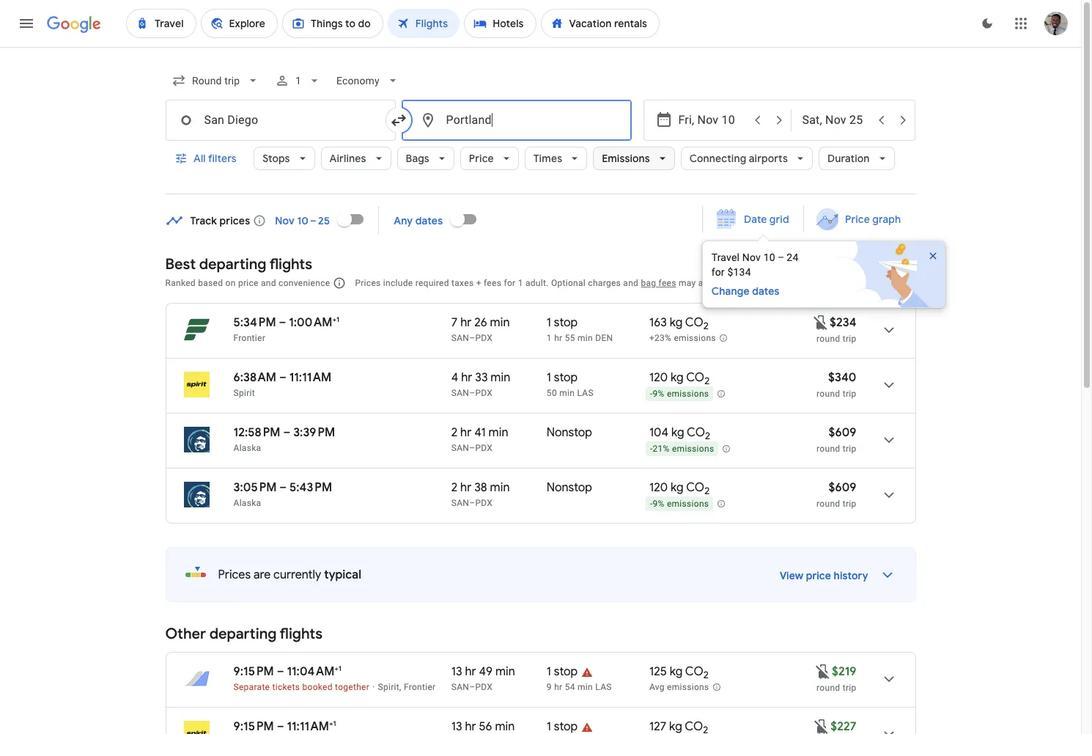 Task type: describe. For each thing, give the bounding box(es) containing it.
– inside 13 hr 49 min san – pdx
[[470, 682, 476, 692]]

hr for 2 hr 38 min
[[461, 480, 472, 495]]

avg emissions
[[650, 682, 710, 693]]

1 inside 9:15 pm – 11:04 am + 1
[[339, 664, 342, 673]]

– inside 5:34 pm – 1:00 am + 1
[[279, 315, 286, 330]]

alaska for 3:05 pm
[[234, 498, 261, 508]]

prices for prices include required taxes + fees for 1 adult. optional charges and bag fees may apply. passenger assistance
[[355, 278, 381, 288]]

10 – 24
[[764, 252, 799, 263]]

date grid button
[[706, 206, 801, 233]]

2 vertical spatial this price for this flight doesn't include overhead bin access. if you need a carry-on bag, use the bags filter to update prices. image
[[814, 718, 831, 734]]

round for 2 hr 41 min
[[817, 444, 841, 454]]

airports
[[749, 152, 788, 165]]

min for 1 stop
[[560, 388, 575, 398]]

co for 7 hr 26 min
[[686, 315, 704, 330]]

21%
[[653, 444, 670, 454]]

change dates button
[[712, 284, 812, 299]]

dates inside travel nov 10 – 24 for $134 change dates
[[753, 285, 780, 298]]

kg for 7 hr 26 min
[[670, 315, 683, 330]]

stops button
[[254, 141, 315, 176]]

required
[[416, 278, 449, 288]]

min inside layover (1 of 1) is a 9 hr 54 min overnight layover at harry reid international airport in las vegas. element
[[578, 682, 593, 692]]

– inside 9:15 pm – 11:04 am + 1
[[277, 664, 284, 679]]

any dates
[[394, 214, 443, 227]]

typical
[[324, 568, 362, 582]]

min for 2 hr 38 min
[[490, 480, 510, 495]]

38
[[475, 480, 488, 495]]

3 1 stop flight. element from the top
[[547, 664, 578, 681]]

ranked
[[165, 278, 196, 288]]

2 hr 41 min san – pdx
[[452, 425, 509, 453]]

1 horizontal spatial price
[[807, 569, 832, 582]]

kg for 13 hr 49 min
[[670, 664, 683, 679]]

10 – 25
[[297, 214, 330, 227]]

1 inside popup button
[[295, 75, 301, 87]]

1 round from the top
[[817, 334, 841, 344]]

– inside 2 hr 38 min san – pdx
[[470, 498, 476, 508]]

swap origin and destination. image
[[390, 111, 407, 129]]

1 stop 50 min las
[[547, 370, 594, 398]]

pdx for 41
[[476, 443, 493, 453]]

$609 for 120
[[829, 480, 857, 495]]

1 and from the left
[[261, 278, 276, 288]]

5 round from the top
[[817, 683, 841, 693]]

2 for 2 hr 41 min
[[706, 430, 711, 442]]

1 fees from the left
[[484, 278, 502, 288]]

Arrival time: 11:11 AM on  Saturday, November 11. text field
[[287, 719, 336, 734]]

hr right the 9
[[555, 682, 563, 692]]

all filters button
[[165, 141, 248, 176]]

33
[[475, 370, 488, 385]]

+ inside 9:15 pm – 11:04 am + 1
[[335, 664, 339, 673]]

emissions for 4 hr 33 min
[[667, 389, 709, 399]]

passenger
[[725, 278, 769, 288]]

104
[[650, 425, 669, 440]]

+ right taxes
[[476, 278, 482, 288]]

emissions button
[[593, 141, 675, 176]]

2 inside 2 hr 38 min san – pdx
[[452, 480, 458, 495]]

booked
[[302, 682, 333, 692]]

$609 round trip for 104
[[817, 425, 857, 454]]

price for price graph
[[846, 213, 871, 226]]

nonstop flight. element for 2 hr 41 min
[[547, 425, 593, 442]]

leaves san diego international airport at 5:34 pm on friday, november 10 and arrives at portland international airport at 1:00 am on saturday, november 11. element
[[234, 315, 340, 330]]

trip for 4 hr 33 min
[[843, 389, 857, 399]]

change appearance image
[[970, 6, 1006, 41]]

Departure time: 9:15 PM. text field
[[234, 664, 274, 679]]

2 fees from the left
[[659, 278, 677, 288]]

layover (1 of 1) is a 1 hr 55 min layover at denver international airport in denver. element
[[547, 332, 642, 344]]

apply.
[[699, 278, 723, 288]]

1 stop flight. element for flight details. leaves san diego international airport at 6:38 am on friday, november 10 and arrives at portland international airport at 11:11 am on friday, november 10. icon
[[547, 370, 578, 387]]

track
[[190, 214, 217, 227]]

co for 2 hr 38 min
[[687, 480, 705, 495]]

prices are currently typical
[[218, 568, 362, 582]]

1:00 am
[[289, 315, 333, 330]]

separate tickets booked together. this trip includes tickets from multiple airlines. missed connections may be protected by kiwi.com.. element
[[234, 682, 370, 692]]

219 US dollars text field
[[833, 664, 857, 679]]

$134
[[728, 266, 752, 278]]

pdx for 26
[[476, 333, 493, 343]]

5:43 pm
[[290, 480, 332, 495]]

Return text field
[[803, 100, 870, 140]]

4
[[452, 370, 459, 385]]

nov 10 – 25
[[275, 214, 330, 227]]

340 US dollars text field
[[829, 370, 857, 385]]

3:39 pm
[[293, 425, 335, 440]]

assistance
[[771, 278, 816, 288]]

round for 4 hr 33 min
[[817, 389, 841, 399]]

1 stop flight. element for flight details. leaves san diego international airport at 9:15 pm on friday, november 10 and arrives at portland international airport at 11:11 am on saturday, november 11. image
[[547, 720, 578, 734]]

include
[[383, 278, 413, 288]]

– inside 3:05 pm – 5:43 pm alaska
[[280, 480, 287, 495]]

leaves san diego international airport at 9:15 pm on friday, november 10 and arrives at portland international airport at 11:04 am on saturday, november 11. element
[[234, 664, 342, 679]]

$609 for 104
[[829, 425, 857, 440]]

9% for 2 hr 38 min
[[653, 499, 665, 509]]

3:05 pm
[[234, 480, 277, 495]]

163 kg co 2
[[650, 315, 709, 332]]

co for 2 hr 41 min
[[687, 425, 706, 440]]

+23% emissions
[[650, 333, 716, 343]]

total duration 13 hr 56 min. element
[[452, 720, 547, 734]]

4 hr 33 min san – pdx
[[452, 370, 511, 398]]

co for 4 hr 33 min
[[687, 370, 705, 385]]

11:04 am
[[287, 664, 335, 679]]

- for 2 hr 38 min
[[650, 499, 653, 509]]

0 horizontal spatial nov
[[275, 214, 295, 227]]

flight details. leaves san diego international airport at 6:38 am on friday, november 10 and arrives at portland international airport at 11:11 am on friday, november 10. image
[[872, 367, 907, 403]]

flight details. leaves san diego international airport at 9:15 pm on friday, november 10 and arrives at portland international airport at 11:04 am on saturday, november 11. image
[[872, 662, 907, 697]]

based
[[198, 278, 223, 288]]

0 horizontal spatial price
[[238, 278, 259, 288]]

11:11 am
[[289, 370, 332, 385]]

1 stop flight. element for flight details. leaves san diego international airport at 5:34 pm on friday, november 10 and arrives at portland international airport at 1:00 am on saturday, november 11. icon
[[547, 315, 578, 332]]

2 for 7 hr 26 min
[[704, 320, 709, 332]]

1 stop 1 hr 55 min den
[[547, 315, 613, 343]]

163
[[650, 315, 667, 330]]

125 kg co 2
[[650, 664, 709, 682]]

den
[[596, 333, 613, 343]]

alaska for 12:58 pm
[[234, 443, 261, 453]]

227 US dollars text field
[[831, 720, 857, 734]]

date
[[744, 213, 767, 226]]

Departure time: 9:15 PM. text field
[[234, 720, 274, 734]]

Departure time: 6:38 AM. text field
[[234, 370, 277, 385]]

main menu image
[[18, 15, 35, 32]]

charges
[[588, 278, 621, 288]]

departing for best
[[199, 255, 267, 274]]

prices for prices are currently typical
[[218, 568, 251, 582]]

hr inside 1 stop 1 hr 55 min den
[[555, 333, 563, 343]]

sort
[[855, 276, 876, 289]]

bag
[[641, 278, 657, 288]]

nonstop for 2 hr 38 min
[[547, 480, 593, 495]]

hr for 4 hr 33 min
[[461, 370, 473, 385]]

flights for best departing flights
[[270, 255, 313, 274]]

grid
[[770, 213, 789, 226]]

emissions for 2 hr 41 min
[[673, 444, 715, 454]]

avg
[[650, 682, 665, 693]]

+ inside 5:34 pm – 1:00 am + 1
[[333, 315, 337, 324]]

9:15 pm – 11:04 am + 1
[[234, 664, 342, 679]]

round trip for $234
[[817, 334, 857, 344]]

$340 round trip
[[817, 370, 857, 399]]

emissions down 163 kg co 2
[[674, 333, 716, 343]]

view
[[780, 569, 804, 582]]

5 trip from the top
[[843, 683, 857, 693]]

san for 4 hr 33 min
[[452, 388, 470, 398]]

Arrival time: 5:43 PM. text field
[[290, 480, 332, 495]]

kg for 2 hr 38 min
[[671, 480, 684, 495]]

1 inside the 1 stop 50 min las
[[547, 370, 552, 385]]

sort by:
[[855, 276, 893, 289]]

separate
[[234, 682, 270, 692]]

1 button
[[269, 63, 328, 98]]

price for price
[[469, 152, 494, 165]]

2 and from the left
[[624, 278, 639, 288]]

loading results progress bar
[[0, 47, 1082, 50]]

history
[[834, 569, 869, 582]]

leaves san diego international airport at 6:38 am on friday, november 10 and arrives at portland international airport at 11:11 am on friday, november 10. element
[[234, 370, 332, 385]]

ranked based on price and convenience
[[165, 278, 330, 288]]

by:
[[878, 276, 893, 289]]

emissions
[[602, 152, 650, 165]]

layover (1 of 1) is a 50 min layover at harry reid international airport in las vegas. element
[[547, 387, 642, 399]]

1 inside text field
[[333, 719, 336, 728]]

0 vertical spatial dates
[[416, 214, 443, 227]]

date grid
[[744, 213, 789, 226]]

las for hr
[[596, 682, 612, 692]]

total duration 13 hr 49 min. element
[[452, 664, 547, 681]]

Arrival time: 1:00 AM on  Saturday, November 11. text field
[[289, 315, 340, 330]]

5:34 pm
[[234, 315, 276, 330]]

connecting
[[690, 152, 747, 165]]

airlines
[[330, 152, 366, 165]]

total duration 7 hr 26 min. element
[[452, 315, 547, 332]]

Arrival time: 3:39 PM. text field
[[293, 425, 335, 440]]

san for 2 hr 41 min
[[452, 443, 470, 453]]

duration button
[[819, 141, 895, 176]]

taxes
[[452, 278, 474, 288]]

close image
[[928, 250, 939, 262]]

spirit
[[234, 388, 255, 398]]

las for stop
[[578, 388, 594, 398]]

55
[[565, 333, 576, 343]]

hr for 2 hr 41 min
[[461, 425, 472, 440]]

6:38 am – 11:11 am spirit
[[234, 370, 332, 398]]

trip for 2 hr 41 min
[[843, 444, 857, 454]]



Task type: locate. For each thing, give the bounding box(es) containing it.
2 trip from the top
[[843, 389, 857, 399]]

1 120 from the top
[[650, 370, 668, 385]]

– left 3:39 pm
[[283, 425, 291, 440]]

view price history
[[780, 569, 869, 582]]

$609 left flight details. leaves san diego international airport at 3:05 pm on friday, november 10 and arrives at portland international airport at 5:43 pm on friday, november 10. icon
[[829, 480, 857, 495]]

2 1 stop flight. element from the top
[[547, 370, 578, 387]]

pdx inside 2 hr 38 min san – pdx
[[476, 498, 493, 508]]

None search field
[[165, 63, 916, 194]]

- for 4 hr 33 min
[[650, 389, 653, 399]]

hr right 4
[[461, 370, 473, 385]]

1 horizontal spatial dates
[[753, 285, 780, 298]]

1 stop flight. element down 54
[[547, 720, 578, 734]]

3:05 pm – 5:43 pm alaska
[[234, 480, 332, 508]]

– down 26
[[470, 333, 476, 343]]

co up -21% emissions
[[687, 425, 706, 440]]

9%
[[653, 389, 665, 399], [653, 499, 665, 509]]

1 vertical spatial nonstop
[[547, 480, 593, 495]]

4 pdx from the top
[[476, 498, 493, 508]]

Arrival time: 11:04 AM on  Saturday, November 11. text field
[[287, 664, 342, 679]]

frontier
[[234, 333, 266, 343], [404, 682, 436, 692]]

learn more about ranking image
[[333, 277, 346, 290]]

none search field containing all filters
[[165, 63, 916, 194]]

1 vertical spatial nonstop flight. element
[[547, 480, 593, 497]]

120 kg co 2 down +23% emissions
[[650, 370, 710, 387]]

min inside 1 stop 1 hr 55 min den
[[578, 333, 593, 343]]

san down 7
[[452, 333, 470, 343]]

stop for 1 stop 1 hr 55 min den
[[554, 315, 578, 330]]

0 vertical spatial 120 kg co 2
[[650, 370, 710, 387]]

-9% emissions for $340
[[650, 389, 709, 399]]

nonstop for 2 hr 41 min
[[547, 425, 593, 440]]

1 stop
[[547, 664, 578, 679]]

may
[[679, 278, 696, 288]]

6:38 am
[[234, 370, 277, 385]]

together
[[335, 682, 370, 692]]

main content containing best departing flights
[[165, 201, 961, 734]]

hr left '41'
[[461, 425, 472, 440]]

flight details. leaves san diego international airport at 9:15 pm on friday, november 10 and arrives at portland international airport at 11:11 am on saturday, november 11. image
[[872, 717, 907, 734]]

kg inside 163 kg co 2
[[670, 315, 683, 330]]

tickets
[[272, 682, 300, 692]]

this price for this flight doesn't include overhead bin access. if you need a carry-on bag, use the bags filter to update prices. image left flight details. leaves san diego international airport at 9:15 pm on friday, november 10 and arrives at portland international airport at 11:11 am on saturday, november 11. image
[[814, 718, 831, 734]]

price right view at right
[[807, 569, 832, 582]]

0 horizontal spatial las
[[578, 388, 594, 398]]

3 san from the top
[[452, 443, 470, 453]]

co inside "125 kg co 2"
[[686, 664, 704, 679]]

+ up together
[[335, 664, 339, 673]]

fees right bag
[[659, 278, 677, 288]]

hr for 13 hr 49 min
[[465, 664, 477, 679]]

airlines button
[[321, 141, 391, 176]]

1 stop flight. element up 54
[[547, 664, 578, 681]]

emissions for 2 hr 38 min
[[667, 499, 709, 509]]

2 - from the top
[[650, 444, 653, 454]]

0 vertical spatial 609 us dollars text field
[[829, 425, 857, 440]]

hr inside the 4 hr 33 min san – pdx
[[461, 370, 473, 385]]

1 horizontal spatial for
[[712, 266, 725, 278]]

min
[[490, 315, 510, 330], [578, 333, 593, 343], [491, 370, 511, 385], [560, 388, 575, 398], [489, 425, 509, 440], [490, 480, 510, 495], [496, 664, 515, 679], [578, 682, 593, 692]]

– inside the 4 hr 33 min san – pdx
[[470, 388, 476, 398]]

fees right taxes
[[484, 278, 502, 288]]

234 US dollars text field
[[830, 315, 857, 330]]

kg inside the 104 kg co 2
[[672, 425, 685, 440]]

2 up the "avg emissions"
[[704, 669, 709, 682]]

1 vertical spatial price
[[807, 569, 832, 582]]

2 for 2 hr 38 min
[[705, 485, 710, 497]]

0 horizontal spatial prices
[[218, 568, 251, 582]]

min right 49
[[496, 664, 515, 679]]

- down 104
[[650, 444, 653, 454]]

1 horizontal spatial las
[[596, 682, 612, 692]]

+ down learn more about ranking icon
[[333, 315, 337, 324]]

1 vertical spatial frontier
[[404, 682, 436, 692]]

+
[[476, 278, 482, 288], [333, 315, 337, 324], [335, 664, 339, 673], [329, 719, 333, 728]]

for inside travel nov 10 – 24 for $134 change dates
[[712, 266, 725, 278]]

round trip down $234 text field
[[817, 334, 857, 344]]

hr left 55
[[555, 333, 563, 343]]

1 horizontal spatial price
[[846, 213, 871, 226]]

emissions up the 104 kg co 2
[[667, 389, 709, 399]]

spirit, frontier
[[378, 682, 436, 692]]

0 horizontal spatial for
[[504, 278, 516, 288]]

Arrival time: 11:11 AM. text field
[[289, 370, 332, 385]]

san for 2 hr 38 min
[[452, 498, 470, 508]]

1 vertical spatial stop
[[554, 370, 578, 385]]

san inside the 4 hr 33 min san – pdx
[[452, 388, 470, 398]]

2 left '41'
[[452, 425, 458, 440]]

san for 13 hr 49 min
[[452, 682, 470, 692]]

7
[[452, 315, 458, 330]]

0 vertical spatial -
[[650, 389, 653, 399]]

total duration 2 hr 41 min. element
[[452, 425, 547, 442]]

trip for 2 hr 38 min
[[843, 499, 857, 509]]

dates
[[416, 214, 443, 227], [753, 285, 780, 298]]

0 horizontal spatial and
[[261, 278, 276, 288]]

7 hr 26 min san – pdx
[[452, 315, 510, 343]]

609 us dollars text field for 104
[[829, 425, 857, 440]]

adult.
[[526, 278, 549, 288]]

120 for 4 hr 33 min
[[650, 370, 668, 385]]

stop inside 1 stop 1 hr 55 min den
[[554, 315, 578, 330]]

optional
[[552, 278, 586, 288]]

– inside 12:58 pm – 3:39 pm alaska
[[283, 425, 291, 440]]

5 pdx from the top
[[476, 682, 493, 692]]

pdx down 38
[[476, 498, 493, 508]]

1
[[295, 75, 301, 87], [518, 278, 523, 288], [337, 315, 340, 324], [547, 315, 552, 330], [547, 333, 552, 343], [547, 370, 552, 385], [339, 664, 342, 673], [547, 664, 552, 679], [333, 719, 336, 728]]

- down 21%
[[650, 499, 653, 509]]

round down $340
[[817, 389, 841, 399]]

departing up on
[[199, 255, 267, 274]]

trip inside $340 round trip
[[843, 389, 857, 399]]

2 609 us dollars text field from the top
[[829, 480, 857, 495]]

1 horizontal spatial prices
[[355, 278, 381, 288]]

1 nonstop flight. element from the top
[[547, 425, 593, 442]]

duration
[[828, 152, 870, 165]]

emissions
[[674, 333, 716, 343], [667, 389, 709, 399], [673, 444, 715, 454], [667, 499, 709, 509], [667, 682, 710, 693]]

bags
[[406, 152, 430, 165]]

None field
[[165, 67, 266, 94], [331, 67, 406, 94], [165, 67, 266, 94], [331, 67, 406, 94]]

0 vertical spatial departing
[[199, 255, 267, 274]]

2 left 38
[[452, 480, 458, 495]]

prices right learn more about ranking icon
[[355, 278, 381, 288]]

alaska inside 3:05 pm – 5:43 pm alaska
[[234, 498, 261, 508]]

0 vertical spatial this price for this flight doesn't include overhead bin access. if you need a carry-on bag, use the bags filter to update prices. image
[[813, 314, 830, 331]]

currently
[[274, 568, 322, 582]]

pdx for 33
[[476, 388, 493, 398]]

1 vertical spatial -
[[650, 444, 653, 454]]

frontier down 5:34 pm
[[234, 333, 266, 343]]

kg up the "avg emissions"
[[670, 664, 683, 679]]

hr right 13
[[465, 664, 477, 679]]

prices include required taxes + fees for 1 adult. optional charges and bag fees may apply. passenger assistance
[[355, 278, 816, 288]]

+ down booked
[[329, 719, 333, 728]]

-9% emissions for $609
[[650, 499, 709, 509]]

san down total duration 2 hr 38 min. element at the bottom of the page
[[452, 498, 470, 508]]

1 alaska from the top
[[234, 443, 261, 453]]

0 vertical spatial alaska
[[234, 443, 261, 453]]

pdx inside 7 hr 26 min san – pdx
[[476, 333, 493, 343]]

min inside 7 hr 26 min san – pdx
[[490, 315, 510, 330]]

2 inside the 104 kg co 2
[[706, 430, 711, 442]]

9:15 pm
[[234, 664, 274, 679]]

kg down +23% emissions
[[671, 370, 684, 385]]

main content
[[165, 201, 961, 734]]

san inside 2 hr 38 min san – pdx
[[452, 498, 470, 508]]

1 vertical spatial 609 us dollars text field
[[829, 480, 857, 495]]

120 kg co 2 for $609
[[650, 480, 710, 497]]

filters
[[208, 152, 236, 165]]

min inside the 1 stop 50 min las
[[560, 388, 575, 398]]

co inside 163 kg co 2
[[686, 315, 704, 330]]

times
[[534, 152, 563, 165]]

1 san from the top
[[452, 333, 470, 343]]

for
[[712, 266, 725, 278], [504, 278, 516, 288]]

departing up 9:15 pm text field
[[210, 625, 277, 643]]

4 san from the top
[[452, 498, 470, 508]]

1 1 stop flight. element from the top
[[547, 315, 578, 332]]

alaska inside 12:58 pm – 3:39 pm alaska
[[234, 443, 261, 453]]

$609 round trip for 120
[[817, 480, 857, 509]]

find the best price region
[[165, 201, 961, 308]]

1 vertical spatial dates
[[753, 285, 780, 298]]

0 vertical spatial prices
[[355, 278, 381, 288]]

co down -21% emissions
[[687, 480, 705, 495]]

trip down $234 text field
[[843, 334, 857, 344]]

co down +23% emissions
[[687, 370, 705, 385]]

las right 54
[[596, 682, 612, 692]]

1 vertical spatial this price for this flight doesn't include overhead bin access. if you need a carry-on bag, use the bags filter to update prices. image
[[815, 663, 833, 680]]

min right 38
[[490, 480, 510, 495]]

all
[[193, 152, 206, 165]]

0 horizontal spatial dates
[[416, 214, 443, 227]]

–
[[279, 315, 286, 330], [470, 333, 476, 343], [279, 370, 287, 385], [470, 388, 476, 398], [283, 425, 291, 440], [470, 443, 476, 453], [280, 480, 287, 495], [470, 498, 476, 508], [277, 664, 284, 679], [470, 682, 476, 692]]

54
[[565, 682, 576, 692]]

price inside popup button
[[469, 152, 494, 165]]

total duration 4 hr 33 min. element
[[452, 370, 547, 387]]

departing for other
[[210, 625, 277, 643]]

are
[[254, 568, 271, 582]]

flight details. leaves san diego international airport at 3:05 pm on friday, november 10 and arrives at portland international airport at 5:43 pm on friday, november 10. image
[[872, 477, 907, 513]]

– right 5:34 pm text box
[[279, 315, 286, 330]]

0 vertical spatial 9%
[[653, 389, 665, 399]]

any
[[394, 214, 413, 227]]

min right 26
[[490, 315, 510, 330]]

1 vertical spatial 120 kg co 2
[[650, 480, 710, 497]]

co
[[686, 315, 704, 330], [687, 370, 705, 385], [687, 425, 706, 440], [687, 480, 705, 495], [686, 664, 704, 679]]

1 vertical spatial las
[[596, 682, 612, 692]]

emissions down the 104 kg co 2
[[673, 444, 715, 454]]

round down $234 text field
[[817, 334, 841, 344]]

1 pdx from the top
[[476, 333, 493, 343]]

0 vertical spatial nov
[[275, 214, 295, 227]]

track prices
[[190, 214, 250, 227]]

2 inside 163 kg co 2
[[704, 320, 709, 332]]

las inside the 1 stop 50 min las
[[578, 388, 594, 398]]

1 horizontal spatial nov
[[743, 252, 761, 263]]

2 for 4 hr 33 min
[[705, 375, 710, 387]]

104 kg co 2
[[650, 425, 711, 442]]

0 vertical spatial flights
[[270, 255, 313, 274]]

1 vertical spatial -9% emissions
[[650, 499, 709, 509]]

2 $609 round trip from the top
[[817, 480, 857, 509]]

0 horizontal spatial frontier
[[234, 333, 266, 343]]

5 san from the top
[[452, 682, 470, 692]]

round
[[817, 334, 841, 344], [817, 389, 841, 399], [817, 444, 841, 454], [817, 499, 841, 509], [817, 683, 841, 693]]

2 san from the top
[[452, 388, 470, 398]]

graph
[[873, 213, 902, 226]]

Departure time: 12:58 PM. text field
[[234, 425, 281, 440]]

round for 2 hr 38 min
[[817, 499, 841, 509]]

1 -9% emissions from the top
[[650, 389, 709, 399]]

1 120 kg co 2 from the top
[[650, 370, 710, 387]]

2 nonstop flight. element from the top
[[547, 480, 593, 497]]

3 pdx from the top
[[476, 443, 493, 453]]

min for 7 hr 26 min
[[490, 315, 510, 330]]

flight details. leaves san diego international airport at 12:58 pm on friday, november 10 and arrives at portland international airport at 3:39 pm on friday, november 10. image
[[872, 422, 907, 458]]

pdx inside 2 hr 41 min san – pdx
[[476, 443, 493, 453]]

stop inside the 1 stop 50 min las
[[554, 370, 578, 385]]

kg
[[670, 315, 683, 330], [671, 370, 684, 385], [672, 425, 685, 440], [671, 480, 684, 495], [670, 664, 683, 679]]

0 vertical spatial price
[[238, 278, 259, 288]]

san inside 7 hr 26 min san – pdx
[[452, 333, 470, 343]]

flights for other departing flights
[[280, 625, 323, 643]]

stop for 1 stop 50 min las
[[554, 370, 578, 385]]

hr inside 7 hr 26 min san – pdx
[[461, 315, 472, 330]]

connecting airports button
[[681, 141, 813, 176]]

alaska
[[234, 443, 261, 453], [234, 498, 261, 508]]

frontier right spirit,
[[404, 682, 436, 692]]

+ inside arrival time: 11:11 am on  saturday, november 11. text field
[[329, 719, 333, 728]]

price inside button
[[846, 213, 871, 226]]

best
[[165, 255, 196, 274]]

0 vertical spatial frontier
[[234, 333, 266, 343]]

120
[[650, 370, 668, 385], [650, 480, 668, 495]]

hr
[[461, 315, 472, 330], [555, 333, 563, 343], [461, 370, 473, 385], [461, 425, 472, 440], [461, 480, 472, 495], [465, 664, 477, 679], [555, 682, 563, 692]]

best departing flights
[[165, 255, 313, 274]]

round trip for $219
[[817, 683, 857, 693]]

this price for this flight doesn't include overhead bin access. if you need a carry-on bag, use the bags filter to update prices. image for $234
[[813, 314, 830, 331]]

price right the bags popup button
[[469, 152, 494, 165]]

round down the 219 us dollars text box
[[817, 683, 841, 693]]

min right 54
[[578, 682, 593, 692]]

flights up convenience at left
[[270, 255, 313, 274]]

12:58 pm
[[234, 425, 281, 440]]

13 hr 49 min san – pdx
[[452, 664, 515, 692]]

None text field
[[165, 100, 396, 141], [402, 100, 632, 141], [165, 100, 396, 141], [402, 100, 632, 141]]

1 $609 from the top
[[829, 425, 857, 440]]

1 vertical spatial $609 round trip
[[817, 480, 857, 509]]

1 horizontal spatial and
[[624, 278, 639, 288]]

price button
[[460, 141, 519, 176]]

pdx inside the 4 hr 33 min san – pdx
[[476, 388, 493, 398]]

other
[[165, 625, 206, 643]]

leaves san diego international airport at 3:05 pm on friday, november 10 and arrives at portland international airport at 5:43 pm on friday, november 10. element
[[234, 480, 332, 495]]

2 alaska from the top
[[234, 498, 261, 508]]

1 vertical spatial 120
[[650, 480, 668, 495]]

9
[[547, 682, 552, 692]]

min inside 2 hr 41 min san – pdx
[[489, 425, 509, 440]]

3 - from the top
[[650, 499, 653, 509]]

-21% emissions
[[650, 444, 715, 454]]

0 vertical spatial las
[[578, 388, 594, 398]]

san down 13
[[452, 682, 470, 692]]

1 stop from the top
[[554, 315, 578, 330]]

0 vertical spatial 120
[[650, 370, 668, 385]]

2 up +23% emissions
[[704, 320, 709, 332]]

– inside 7 hr 26 min san – pdx
[[470, 333, 476, 343]]

passenger assistance button
[[725, 278, 816, 288]]

0 vertical spatial $609 round trip
[[817, 425, 857, 454]]

pdx for 38
[[476, 498, 493, 508]]

3 stop from the top
[[554, 664, 578, 679]]

bags button
[[397, 141, 455, 176]]

on
[[226, 278, 236, 288]]

– inside 6:38 am – 11:11 am spirit
[[279, 370, 287, 385]]

1 inside 5:34 pm – 1:00 am + 1
[[337, 315, 340, 324]]

hr inside 13 hr 49 min san – pdx
[[465, 664, 477, 679]]

1 round trip from the top
[[817, 334, 857, 344]]

2 vertical spatial -
[[650, 499, 653, 509]]

+ 1
[[329, 719, 336, 728]]

609 us dollars text field for 120
[[829, 480, 857, 495]]

2 nonstop from the top
[[547, 480, 593, 495]]

1 trip from the top
[[843, 334, 857, 344]]

3 round from the top
[[817, 444, 841, 454]]

1 vertical spatial price
[[846, 213, 871, 226]]

min right 55
[[578, 333, 593, 343]]

prices left are
[[218, 568, 251, 582]]

min inside 13 hr 49 min san – pdx
[[496, 664, 515, 679]]

9% down 21%
[[653, 499, 665, 509]]

2 vertical spatial stop
[[554, 664, 578, 679]]

nov up $134
[[743, 252, 761, 263]]

120 down 21%
[[650, 480, 668, 495]]

min for 13 hr 49 min
[[496, 664, 515, 679]]

1 vertical spatial round trip
[[817, 683, 857, 693]]

2 pdx from the top
[[476, 388, 493, 398]]

this price for this flight doesn't include overhead bin access. if you need a carry-on bag, use the bags filter to update prices. image
[[813, 314, 830, 331], [815, 663, 833, 680], [814, 718, 831, 734]]

Departure time: 3:05 PM. text field
[[234, 480, 277, 495]]

trip left flight details. leaves san diego international airport at 3:05 pm on friday, november 10 and arrives at portland international airport at 5:43 pm on friday, november 10. icon
[[843, 499, 857, 509]]

round left flight details. leaves san diego international airport at 3:05 pm on friday, november 10 and arrives at portland international airport at 5:43 pm on friday, november 10. icon
[[817, 499, 841, 509]]

$609 left the flight details. leaves san diego international airport at 12:58 pm on friday, november 10 and arrives at portland international airport at 3:39 pm on friday, november 10. icon
[[829, 425, 857, 440]]

2 -9% emissions from the top
[[650, 499, 709, 509]]

nonstop
[[547, 425, 593, 440], [547, 480, 593, 495]]

1 stop flight. element up 55
[[547, 315, 578, 332]]

2 for 13 hr 49 min
[[704, 669, 709, 682]]

this price for this flight doesn't include overhead bin access. if you need a carry-on bag, use the bags filter to update prices. image for $219
[[815, 663, 833, 680]]

kg for 2 hr 41 min
[[672, 425, 685, 440]]

co up +23% emissions
[[686, 315, 704, 330]]

for left the adult. on the top of page
[[504, 278, 516, 288]]

san inside 13 hr 49 min san – pdx
[[452, 682, 470, 692]]

+23%
[[650, 333, 672, 343]]

1 nonstop from the top
[[547, 425, 593, 440]]

hr inside 2 hr 41 min san – pdx
[[461, 425, 472, 440]]

2 $609 from the top
[[829, 480, 857, 495]]

san down total duration 2 hr 41 min. element
[[452, 443, 470, 453]]

1 9% from the top
[[653, 389, 665, 399]]

12:58 pm – 3:39 pm alaska
[[234, 425, 335, 453]]

view price history image
[[870, 557, 905, 593]]

Departure time: 5:34 PM. text field
[[234, 315, 276, 330]]

2 inside 2 hr 41 min san – pdx
[[452, 425, 458, 440]]

-
[[650, 389, 653, 399], [650, 444, 653, 454], [650, 499, 653, 509]]

nonstop flight. element
[[547, 425, 593, 442], [547, 480, 593, 497]]

hr right 7
[[461, 315, 472, 330]]

bag fees button
[[641, 278, 677, 288]]

1 horizontal spatial fees
[[659, 278, 677, 288]]

9 hr 54 min las
[[547, 682, 612, 692]]

1 vertical spatial flights
[[280, 625, 323, 643]]

Departure text field
[[679, 100, 746, 140]]

609 US dollars text field
[[829, 425, 857, 440], [829, 480, 857, 495]]

stop for 1 stop
[[554, 664, 578, 679]]

nov inside travel nov 10 – 24 for $134 change dates
[[743, 252, 761, 263]]

co inside the 104 kg co 2
[[687, 425, 706, 440]]

price graph button
[[808, 206, 914, 233]]

1 horizontal spatial frontier
[[404, 682, 436, 692]]

prices
[[220, 214, 250, 227]]

0 vertical spatial nonstop flight. element
[[547, 425, 593, 442]]

min right 33
[[491, 370, 511, 385]]

2 round trip from the top
[[817, 683, 857, 693]]

– left the 11:11 am
[[279, 370, 287, 385]]

stop up 55
[[554, 315, 578, 330]]

120 kg co 2 down -21% emissions
[[650, 480, 710, 497]]

price right on
[[238, 278, 259, 288]]

pdx inside 13 hr 49 min san – pdx
[[476, 682, 493, 692]]

kg for 4 hr 33 min
[[671, 370, 684, 385]]

$609 round trip left flight details. leaves san diego international airport at 3:05 pm on friday, november 10 and arrives at portland international airport at 5:43 pm on friday, november 10. icon
[[817, 480, 857, 509]]

min inside 2 hr 38 min san – pdx
[[490, 480, 510, 495]]

total duration 2 hr 38 min. element
[[452, 480, 547, 497]]

kg down -21% emissions
[[671, 480, 684, 495]]

hr inside 2 hr 38 min san – pdx
[[461, 480, 472, 495]]

0 vertical spatial stop
[[554, 315, 578, 330]]

1 vertical spatial 9%
[[653, 499, 665, 509]]

min inside the 4 hr 33 min san – pdx
[[491, 370, 511, 385]]

2 round from the top
[[817, 389, 841, 399]]

120 kg co 2 for $340
[[650, 370, 710, 387]]

4 round from the top
[[817, 499, 841, 509]]

sort by: button
[[849, 269, 916, 296]]

hr left 38
[[461, 480, 472, 495]]

pdx down 26
[[476, 333, 493, 343]]

pdx down 49
[[476, 682, 493, 692]]

2 9% from the top
[[653, 499, 665, 509]]

– inside 2 hr 41 min san – pdx
[[470, 443, 476, 453]]

co for 13 hr 49 min
[[686, 664, 704, 679]]

emissions down "125 kg co 2"
[[667, 682, 710, 693]]

2 inside "125 kg co 2"
[[704, 669, 709, 682]]

stop up 54
[[554, 664, 578, 679]]

trip
[[843, 334, 857, 344], [843, 389, 857, 399], [843, 444, 857, 454], [843, 499, 857, 509], [843, 683, 857, 693]]

trip down $340
[[843, 389, 857, 399]]

3 trip from the top
[[843, 444, 857, 454]]

stops
[[263, 152, 290, 165]]

0 horizontal spatial fees
[[484, 278, 502, 288]]

0 vertical spatial round trip
[[817, 334, 857, 344]]

1 vertical spatial alaska
[[234, 498, 261, 508]]

- up 104
[[650, 389, 653, 399]]

9% for 4 hr 33 min
[[653, 389, 665, 399]]

1 stop flight. element up 50
[[547, 370, 578, 387]]

flights up 11:04 am
[[280, 625, 323, 643]]

min right 50
[[560, 388, 575, 398]]

41
[[475, 425, 486, 440]]

alaska down departure time: 3:05 pm. text field
[[234, 498, 261, 508]]

1 vertical spatial nov
[[743, 252, 761, 263]]

2
[[704, 320, 709, 332], [705, 375, 710, 387], [452, 425, 458, 440], [706, 430, 711, 442], [452, 480, 458, 495], [705, 485, 710, 497], [704, 669, 709, 682]]

san for 7 hr 26 min
[[452, 333, 470, 343]]

this price for this flight doesn't include overhead bin access. if you need a carry-on bag, use the bags filter to update prices. image down assistance
[[813, 314, 830, 331]]

leaves san diego international airport at 9:15 pm on friday, november 10 and arrives at portland international airport at 11:11 am on saturday, november 11. element
[[234, 719, 336, 734]]

min for 2 hr 41 min
[[489, 425, 509, 440]]

layover (1 of 1) is a 9 hr 54 min overnight layover at harry reid international airport in las vegas. element
[[547, 681, 642, 693]]

1 stop flight. element
[[547, 315, 578, 332], [547, 370, 578, 387], [547, 664, 578, 681], [547, 720, 578, 734]]

nonstop flight. element for 2 hr 38 min
[[547, 480, 593, 497]]

2 up -21% emissions
[[706, 430, 711, 442]]

- for 2 hr 41 min
[[650, 444, 653, 454]]

kg up -21% emissions
[[672, 425, 685, 440]]

co up the "avg emissions"
[[686, 664, 704, 679]]

4 1 stop flight. element from the top
[[547, 720, 578, 734]]

2 stop from the top
[[554, 370, 578, 385]]

4 trip from the top
[[843, 499, 857, 509]]

1 - from the top
[[650, 389, 653, 399]]

price left 'graph'
[[846, 213, 871, 226]]

min for 4 hr 33 min
[[491, 370, 511, 385]]

hr for 7 hr 26 min
[[461, 315, 472, 330]]

san inside 2 hr 41 min san – pdx
[[452, 443, 470, 453]]

1 vertical spatial $609
[[829, 480, 857, 495]]

0 vertical spatial nonstop
[[547, 425, 593, 440]]

1 vertical spatial prices
[[218, 568, 251, 582]]

1 609 us dollars text field from the top
[[829, 425, 857, 440]]

round inside $340 round trip
[[817, 389, 841, 399]]

and
[[261, 278, 276, 288], [624, 278, 639, 288]]

2 down -21% emissions
[[705, 485, 710, 497]]

for down travel
[[712, 266, 725, 278]]

0 vertical spatial -9% emissions
[[650, 389, 709, 399]]

2 120 from the top
[[650, 480, 668, 495]]

travel nov 10 – 24 for $134 change dates
[[712, 252, 799, 298]]

pdx down 33
[[476, 388, 493, 398]]

pdx for 49
[[476, 682, 493, 692]]

leaves san diego international airport at 12:58 pm on friday, november 10 and arrives at portland international airport at 3:39 pm on friday, november 10. element
[[234, 425, 335, 440]]

1 $609 round trip from the top
[[817, 425, 857, 454]]

trip left the flight details. leaves san diego international airport at 12:58 pm on friday, november 10 and arrives at portland international airport at 3:39 pm on friday, november 10. icon
[[843, 444, 857, 454]]

0 vertical spatial $609
[[829, 425, 857, 440]]

1 vertical spatial departing
[[210, 625, 277, 643]]

120 for 2 hr 38 min
[[650, 480, 668, 495]]

0 horizontal spatial price
[[469, 152, 494, 165]]

2 down +23% emissions
[[705, 375, 710, 387]]

– down total duration 13 hr 49 min. element
[[470, 682, 476, 692]]

san
[[452, 333, 470, 343], [452, 388, 470, 398], [452, 443, 470, 453], [452, 498, 470, 508], [452, 682, 470, 692]]

pdx
[[476, 333, 493, 343], [476, 388, 493, 398], [476, 443, 493, 453], [476, 498, 493, 508], [476, 682, 493, 692]]

0 vertical spatial price
[[469, 152, 494, 165]]

learn more about tracked prices image
[[253, 214, 266, 227]]

kg inside "125 kg co 2"
[[670, 664, 683, 679]]

$609 round trip left the flight details. leaves san diego international airport at 12:58 pm on friday, november 10 and arrives at portland international airport at 3:39 pm on friday, november 10. icon
[[817, 425, 857, 454]]

flight details. leaves san diego international airport at 5:34 pm on friday, november 10 and arrives at portland international airport at 1:00 am on saturday, november 11. image
[[872, 312, 907, 348]]

-9% emissions down -21% emissions
[[650, 499, 709, 509]]

2 120 kg co 2 from the top
[[650, 480, 710, 497]]

round left the flight details. leaves san diego international airport at 12:58 pm on friday, november 10 and arrives at portland international airport at 3:39 pm on friday, november 10. icon
[[817, 444, 841, 454]]

fees
[[484, 278, 502, 288], [659, 278, 677, 288]]

stop up 50
[[554, 370, 578, 385]]

convenience
[[279, 278, 330, 288]]

flights
[[270, 255, 313, 274], [280, 625, 323, 643]]

and left bag
[[624, 278, 639, 288]]



Task type: vqa. For each thing, say whether or not it's contained in the screenshot.
'+' inside the 9:15 PM – 11:04 AM + 1
yes



